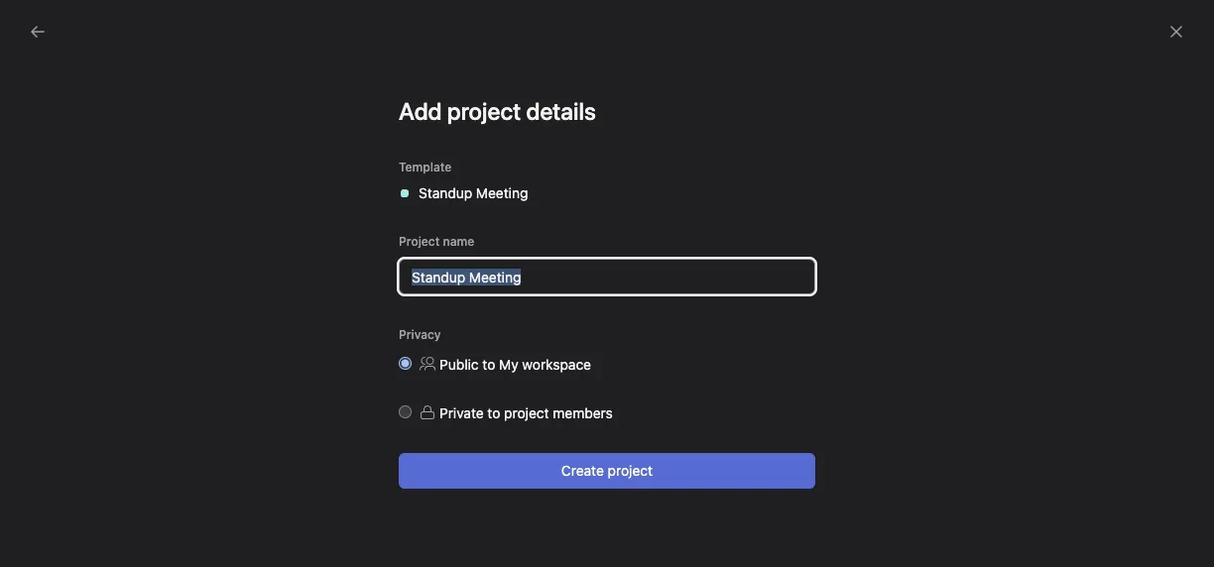 Task type: locate. For each thing, give the bounding box(es) containing it.
follow
[[318, 465, 359, 482]]

add
[[399, 97, 442, 125]]

project for create
[[608, 462, 653, 479]]

up
[[363, 465, 379, 482]]

project name
[[399, 234, 474, 249]]

snacks
[[395, 427, 440, 443]]

"have
[[403, 465, 442, 482]]

private
[[439, 405, 484, 422]]

list box
[[373, 8, 849, 40]]

project
[[399, 234, 440, 249]]

to right private
[[487, 405, 500, 422]]

meeting
[[476, 184, 528, 201]]

privacy
[[399, 327, 441, 342]]

to left my
[[482, 356, 495, 373]]

details
[[526, 97, 596, 125]]

to for project
[[487, 405, 500, 422]]

go back image
[[30, 24, 46, 40]]

fun"
[[445, 465, 473, 482]]

1 vertical spatial to
[[487, 405, 500, 422]]

project inside button
[[608, 462, 653, 479]]

public to my workspace
[[439, 356, 591, 373]]

1 vertical spatial project
[[504, 405, 549, 422]]

Private to project members radio
[[399, 406, 412, 419]]

tasks
[[747, 268, 777, 283]]

to for my
[[482, 356, 495, 373]]

2 vertical spatial project
[[608, 462, 653, 479]]

template
[[399, 160, 452, 175]]

project
[[447, 97, 521, 125], [504, 405, 549, 422], [608, 462, 653, 479]]

project for add
[[447, 97, 521, 125]]

some
[[356, 427, 391, 443]]

project right "add"
[[447, 97, 521, 125]]

0 vertical spatial project
[[447, 97, 521, 125]]

project down public to my workspace
[[504, 405, 549, 422]]

follow up on "have fun"
[[318, 465, 473, 482]]

members
[[553, 405, 613, 422]]

project right create
[[608, 462, 653, 479]]

create
[[561, 462, 604, 479]]

name
[[443, 234, 474, 249]]

create project button
[[399, 453, 815, 489]]

0 vertical spatial to
[[482, 356, 495, 373]]

to
[[482, 356, 495, 373], [487, 405, 500, 422]]

all
[[731, 268, 744, 283]]

create project
[[561, 462, 653, 479]]

public
[[439, 356, 479, 373]]



Task type: describe. For each thing, give the bounding box(es) containing it.
make
[[318, 427, 353, 443]]

view all tasks
[[701, 268, 777, 283]]

standup meeting
[[419, 184, 528, 201]]

on
[[383, 465, 399, 482]]

my
[[499, 356, 518, 373]]

mario bowers
[[460, 91, 646, 129]]

add project details
[[399, 97, 596, 125]]

make some snacks
[[318, 427, 440, 443]]

view
[[701, 268, 728, 283]]

Project name text field
[[399, 259, 815, 295]]

view all tasks button
[[692, 262, 786, 290]]

hide sidebar image
[[26, 16, 42, 32]]

private to project members
[[439, 405, 613, 422]]

Public to My workspace radio
[[399, 357, 412, 370]]

close image
[[1168, 24, 1184, 40]]

workspace
[[522, 356, 591, 373]]

standup
[[419, 184, 472, 201]]



Task type: vqa. For each thing, say whether or not it's contained in the screenshot.
project inside button
yes



